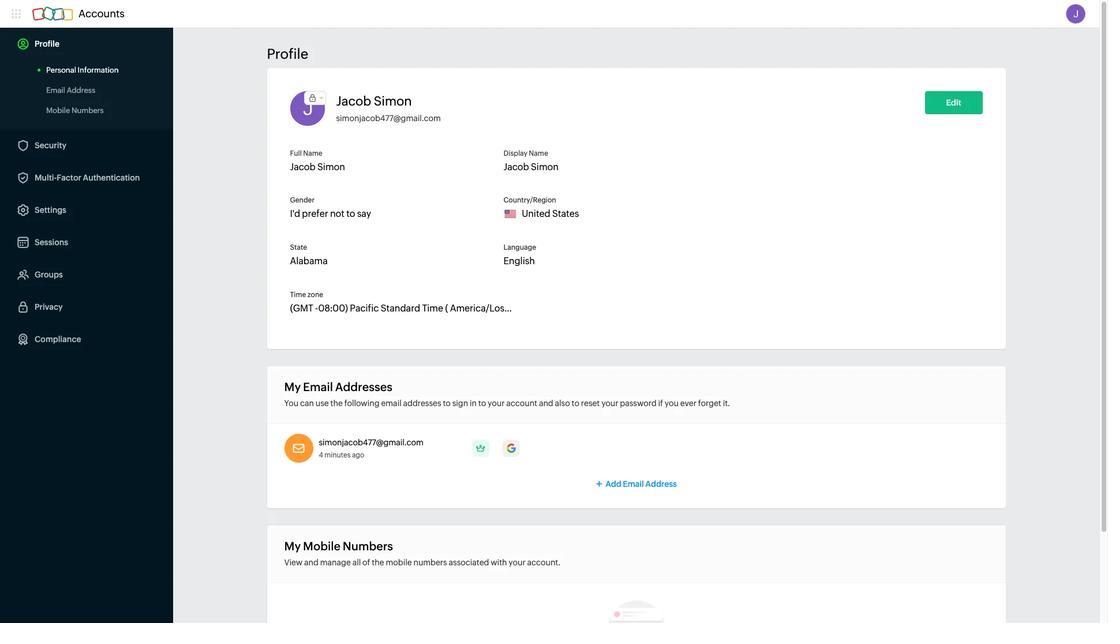 Task type: vqa. For each thing, say whether or not it's contained in the screenshot.
There are no apps connected to this account
no



Task type: locate. For each thing, give the bounding box(es) containing it.
0 horizontal spatial mobile
[[46, 106, 70, 115]]

edit
[[946, 98, 961, 107]]

security
[[35, 141, 66, 150]]

you
[[284, 399, 298, 408]]

email right add
[[623, 480, 644, 489]]

1 horizontal spatial your
[[509, 558, 526, 567]]

1 my from the top
[[284, 380, 301, 394]]

2 my from the top
[[284, 540, 301, 553]]

1 horizontal spatial the
[[372, 558, 384, 567]]

accounts
[[78, 8, 125, 20]]

2 horizontal spatial your
[[602, 399, 618, 408]]

1 vertical spatial my
[[284, 540, 301, 553]]

0 horizontal spatial profile
[[35, 39, 59, 48]]

0 horizontal spatial the
[[330, 399, 343, 408]]

to right also
[[572, 399, 580, 408]]

email
[[46, 86, 65, 95], [303, 380, 333, 394], [623, 480, 644, 489]]

if
[[658, 399, 663, 408]]

multi-
[[35, 173, 57, 182]]

email inside "my email addresses you can use the following email addresses to sign in to your account and also to reset your password if you ever forget it."
[[303, 380, 333, 394]]

my up view
[[284, 540, 301, 553]]

simonjacob477@gmail.com
[[336, 114, 441, 123], [319, 438, 424, 447]]

profile up the personal
[[35, 39, 59, 48]]

account
[[506, 399, 537, 408]]

1 vertical spatial email
[[303, 380, 333, 394]]

your
[[488, 399, 505, 408], [602, 399, 618, 408], [509, 558, 526, 567]]

addresses
[[403, 399, 441, 408]]

1 vertical spatial mobile
[[303, 540, 341, 553]]

also
[[555, 399, 570, 408]]

my inside "my email addresses you can use the following email addresses to sign in to your account and also to reset your password if you ever forget it."
[[284, 380, 301, 394]]

mobile
[[46, 106, 70, 115], [303, 540, 341, 553]]

2 vertical spatial email
[[623, 480, 644, 489]]

1 horizontal spatial address
[[646, 480, 677, 489]]

1 vertical spatial the
[[372, 558, 384, 567]]

and inside "my email addresses you can use the following email addresses to sign in to your account and also to reset your password if you ever forget it."
[[539, 399, 553, 408]]

address right add
[[646, 480, 677, 489]]

mobile up manage
[[303, 540, 341, 553]]

simonjacob477@gmail.com down the simon
[[336, 114, 441, 123]]

my mobile numbers view and manage all of the mobile numbers associated with your account.
[[284, 540, 561, 567]]

1 to from the left
[[443, 399, 451, 408]]

1 horizontal spatial numbers
[[343, 540, 393, 553]]

in
[[470, 399, 477, 408]]

0 vertical spatial and
[[539, 399, 553, 408]]

view
[[284, 558, 303, 567]]

0 horizontal spatial numbers
[[72, 106, 104, 115]]

the right "use"
[[330, 399, 343, 408]]

privacy
[[35, 302, 63, 312]]

ago
[[352, 451, 364, 459]]

profile up mprivacy 'icon'
[[267, 46, 308, 62]]

and left also
[[539, 399, 553, 408]]

0 vertical spatial simonjacob477@gmail.com
[[336, 114, 441, 123]]

mobile down email address
[[46, 106, 70, 115]]

my inside my mobile numbers view and manage all of the mobile numbers associated with your account.
[[284, 540, 301, 553]]

my for my email addresses
[[284, 380, 301, 394]]

forget
[[698, 399, 721, 408]]

my
[[284, 380, 301, 394], [284, 540, 301, 553]]

multi-factor authentication
[[35, 173, 140, 182]]

add
[[606, 480, 621, 489]]

email down the personal
[[46, 86, 65, 95]]

1 horizontal spatial and
[[539, 399, 553, 408]]

0 vertical spatial mobile
[[46, 106, 70, 115]]

and
[[539, 399, 553, 408], [304, 558, 319, 567]]

numbers up of
[[343, 540, 393, 553]]

email up "use"
[[303, 380, 333, 394]]

1 vertical spatial and
[[304, 558, 319, 567]]

jacob
[[336, 94, 371, 109]]

1 horizontal spatial profile
[[267, 46, 308, 62]]

use
[[316, 399, 329, 408]]

1 vertical spatial simonjacob477@gmail.com
[[319, 438, 424, 447]]

authentication
[[83, 173, 140, 182]]

the
[[330, 399, 343, 408], [372, 558, 384, 567]]

0 horizontal spatial address
[[67, 86, 95, 95]]

my up you
[[284, 380, 301, 394]]

2 to from the left
[[478, 399, 486, 408]]

mobile numbers
[[46, 106, 104, 115]]

the right of
[[372, 558, 384, 567]]

1 horizontal spatial to
[[478, 399, 486, 408]]

your right with
[[509, 558, 526, 567]]

all
[[352, 558, 361, 567]]

1 vertical spatial address
[[646, 480, 677, 489]]

0 vertical spatial email
[[46, 86, 65, 95]]

the inside my mobile numbers view and manage all of the mobile numbers associated with your account.
[[372, 558, 384, 567]]

0 vertical spatial the
[[330, 399, 343, 408]]

0 horizontal spatial and
[[304, 558, 319, 567]]

numbers
[[72, 106, 104, 115], [343, 540, 393, 553]]

email address
[[46, 86, 95, 95]]

0 vertical spatial numbers
[[72, 106, 104, 115]]

to left sign
[[443, 399, 451, 408]]

the inside "my email addresses you can use the following email addresses to sign in to your account and also to reset your password if you ever forget it."
[[330, 399, 343, 408]]

address down personal information
[[67, 86, 95, 95]]

personal
[[46, 66, 76, 74]]

0 horizontal spatial to
[[443, 399, 451, 408]]

primary image
[[472, 440, 489, 457]]

1 vertical spatial numbers
[[343, 540, 393, 553]]

2 horizontal spatial to
[[572, 399, 580, 408]]

your right in
[[488, 399, 505, 408]]

numbers down email address
[[72, 106, 104, 115]]

compliance
[[35, 335, 81, 344]]

ever
[[680, 399, 697, 408]]

0 vertical spatial my
[[284, 380, 301, 394]]

simonjacob477@gmail.com up the ago
[[319, 438, 424, 447]]

edit button
[[925, 91, 983, 114]]

address
[[67, 86, 95, 95], [646, 480, 677, 489]]

and right view
[[304, 558, 319, 567]]

manage
[[320, 558, 351, 567]]

numbers inside my mobile numbers view and manage all of the mobile numbers associated with your account.
[[343, 540, 393, 553]]

2 horizontal spatial email
[[623, 480, 644, 489]]

groups
[[35, 270, 63, 279]]

to right in
[[478, 399, 486, 408]]

add email address
[[606, 480, 677, 489]]

1 horizontal spatial email
[[303, 380, 333, 394]]

your inside my mobile numbers view and manage all of the mobile numbers associated with your account.
[[509, 558, 526, 567]]

1 horizontal spatial mobile
[[303, 540, 341, 553]]

your right reset
[[602, 399, 618, 408]]

to
[[443, 399, 451, 408], [478, 399, 486, 408], [572, 399, 580, 408]]

profile
[[35, 39, 59, 48], [267, 46, 308, 62]]



Task type: describe. For each thing, give the bounding box(es) containing it.
3 to from the left
[[572, 399, 580, 408]]

my email addresses you can use the following email addresses to sign in to your account and also to reset your password if you ever forget it.
[[284, 380, 730, 408]]

factor
[[57, 173, 81, 182]]

0 vertical spatial address
[[67, 86, 95, 95]]

simon
[[374, 94, 412, 109]]

mobile
[[386, 558, 412, 567]]

numbers
[[414, 558, 447, 567]]

0 horizontal spatial email
[[46, 86, 65, 95]]

personal information
[[46, 66, 119, 74]]

mprivacy image
[[304, 92, 321, 104]]

of
[[363, 558, 370, 567]]

minutes
[[325, 451, 351, 459]]

mobile inside my mobile numbers view and manage all of the mobile numbers associated with your account.
[[303, 540, 341, 553]]

information
[[78, 66, 119, 74]]

simonjacob477@gmail.com 4 minutes ago
[[319, 438, 424, 459]]

and inside my mobile numbers view and manage all of the mobile numbers associated with your account.
[[304, 558, 319, 567]]

addresses
[[335, 380, 392, 394]]

settings
[[35, 205, 66, 215]]

email for add
[[623, 480, 644, 489]]

account.
[[527, 558, 561, 567]]

it.
[[723, 399, 730, 408]]

email
[[381, 399, 402, 408]]

sessions
[[35, 238, 68, 247]]

you
[[665, 399, 679, 408]]

associated
[[449, 558, 489, 567]]

0 horizontal spatial your
[[488, 399, 505, 408]]

with
[[491, 558, 507, 567]]

can
[[300, 399, 314, 408]]

jacob simon simonjacob477@gmail.com
[[336, 94, 441, 123]]

sign
[[452, 399, 468, 408]]

password
[[620, 399, 657, 408]]

4
[[319, 451, 323, 459]]

reset
[[581, 399, 600, 408]]

my for my mobile numbers
[[284, 540, 301, 553]]

following
[[344, 399, 380, 408]]

email for my
[[303, 380, 333, 394]]



